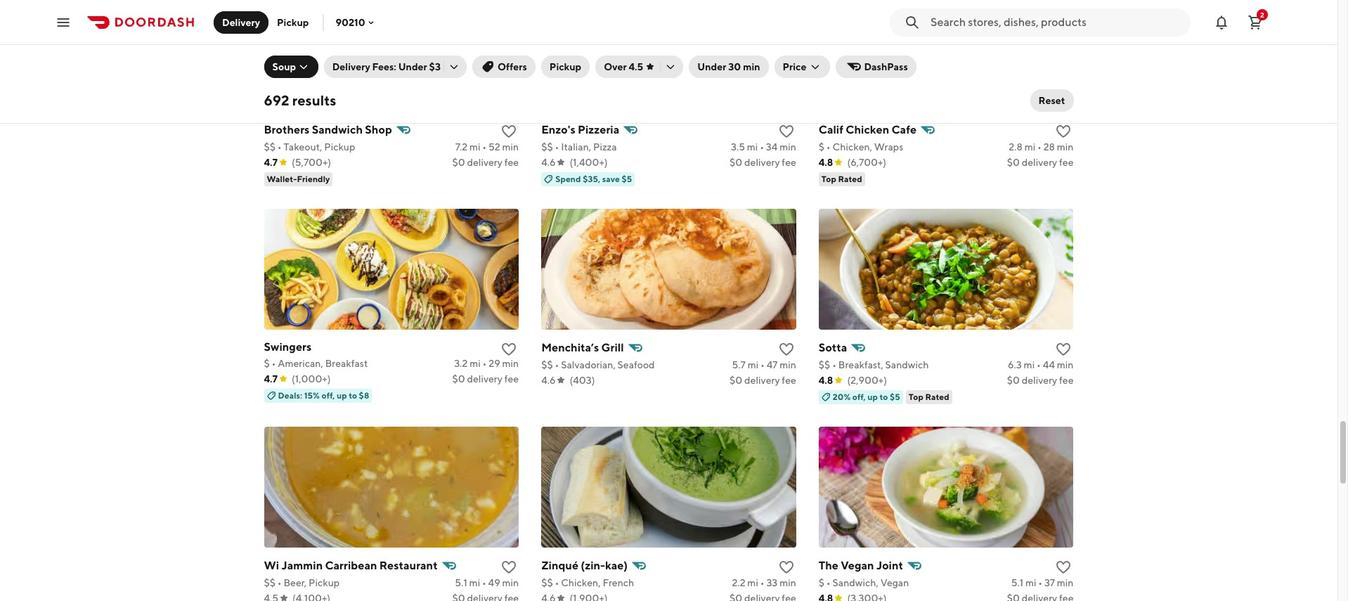 Task type: locate. For each thing, give the bounding box(es) containing it.
0 horizontal spatial sandwich
[[312, 123, 363, 136]]

fee for sotta
[[1060, 375, 1074, 386]]

pickup down 'brothers sandwich shop'
[[324, 141, 355, 152]]

delivery down 2.8 mi • 28 min
[[1022, 157, 1058, 168]]

$​0 for menchita's grill
[[730, 375, 743, 386]]

delivery for delivery
[[222, 17, 260, 28]]

4.7 down swingers
[[264, 373, 278, 384]]

under left $3
[[398, 61, 427, 72]]

• down menchita's
[[555, 359, 559, 370]]

mi right 3.5
[[747, 141, 758, 152]]

0 horizontal spatial $5
[[622, 173, 632, 184]]

fee down 5.7 mi • 47 min on the bottom right
[[782, 375, 797, 386]]

$ down swingers
[[264, 358, 270, 369]]

$​0 delivery fee down 6.3 mi • 44 min
[[1008, 375, 1074, 386]]

min right 47
[[780, 359, 797, 370]]

• left beer,
[[278, 577, 282, 588]]

jammin
[[282, 559, 323, 572]]

1 vertical spatial 4.7
[[264, 373, 278, 384]]

• down the
[[827, 577, 831, 588]]

delivery down 6.3 mi • 44 min
[[1022, 375, 1058, 386]]

1 horizontal spatial pickup button
[[541, 56, 590, 78]]

enzo's pizzeria
[[542, 123, 620, 136]]

mi right 6.3
[[1024, 359, 1035, 370]]

$​0 delivery fee for enzo's pizzeria
[[730, 157, 797, 168]]

$$ • italian, pizza
[[542, 141, 617, 152]]

5.1
[[455, 577, 468, 588], [1012, 577, 1024, 588]]

up down (2,900+)
[[868, 391, 878, 402]]

mi for enzo's pizzeria
[[747, 141, 758, 152]]

$ • chicken, wraps
[[819, 141, 904, 152]]

1 horizontal spatial 5.1
[[1012, 577, 1024, 588]]

3.5
[[731, 141, 745, 152]]

4.6 up spend
[[542, 157, 556, 168]]

4.8 for sotta
[[819, 375, 834, 386]]

$​0 down 3.2
[[452, 373, 465, 384]]

click to add this store to your saved list image up 5.1 mi • 37 min
[[1056, 559, 1073, 576]]

click to add this store to your saved list image up 3.5 mi • 34 min at the right of the page
[[778, 123, 795, 140]]

$$ down the brothers
[[264, 141, 276, 152]]

4.6
[[542, 157, 556, 168], [542, 375, 556, 386]]

to down (2,900+)
[[880, 391, 888, 402]]

mi for menchita's grill
[[748, 359, 759, 370]]

1 horizontal spatial under
[[698, 61, 727, 72]]

(6,700+)
[[848, 157, 887, 168]]

min right '37' at the right bottom
[[1058, 577, 1074, 588]]

0 vertical spatial delivery
[[222, 17, 260, 28]]

up left $8
[[337, 390, 347, 401]]

$$ • salvadorian, seafood
[[542, 359, 655, 370]]

1 horizontal spatial off,
[[853, 391, 866, 402]]

0 vertical spatial rated
[[839, 173, 863, 184]]

$$
[[264, 141, 276, 152], [542, 141, 553, 152], [542, 359, 553, 370], [819, 359, 831, 370], [264, 577, 276, 588], [542, 577, 553, 588]]

delivery
[[222, 17, 260, 28], [332, 61, 370, 72]]

enzo's
[[542, 123, 576, 136]]

• down zinqué
[[555, 577, 559, 588]]

mi right 2.8
[[1025, 141, 1036, 152]]

0 horizontal spatial pickup button
[[269, 11, 317, 33]]

delivery down 3.5 mi • 34 min at the right of the page
[[745, 157, 780, 168]]

1 horizontal spatial delivery
[[332, 61, 370, 72]]

0 horizontal spatial rated
[[839, 173, 863, 184]]

1 vertical spatial vegan
[[881, 577, 910, 588]]

$$ for menchita's grill
[[542, 359, 553, 370]]

0 vertical spatial $5
[[622, 173, 632, 184]]

fee down 2.8 mi • 28 min
[[1060, 157, 1074, 168]]

min for sandwich
[[502, 141, 519, 152]]

click to add this store to your saved list image up 6.3 mi • 44 min
[[1056, 341, 1073, 358]]

offers button
[[473, 56, 536, 78]]

notification bell image
[[1214, 14, 1231, 31]]

mi right '7.2' in the left top of the page
[[470, 141, 481, 152]]

off, right 15%
[[322, 390, 335, 401]]

fee down 6.3 mi • 44 min
[[1060, 375, 1074, 386]]

top rated down '(6,700+)'
[[822, 173, 863, 184]]

0 horizontal spatial to
[[349, 390, 357, 401]]

top down $ • chicken, wraps
[[822, 173, 837, 184]]

min for (zin-
[[780, 577, 797, 588]]

• left '44'
[[1037, 359, 1041, 370]]

price
[[783, 61, 807, 72]]

chicken,
[[833, 141, 873, 152], [561, 577, 601, 588]]

top
[[822, 173, 837, 184], [909, 391, 924, 402]]

to
[[349, 390, 357, 401], [880, 391, 888, 402]]

min right 28
[[1058, 141, 1074, 152]]

min right the 33
[[780, 577, 797, 588]]

$8
[[359, 390, 369, 401]]

6.3
[[1008, 359, 1022, 370]]

15%
[[304, 390, 320, 401]]

4.7
[[264, 157, 278, 168], [264, 373, 278, 384]]

5.7
[[732, 359, 746, 370]]

0 vertical spatial vegan
[[841, 559, 875, 572]]

0 horizontal spatial top
[[822, 173, 837, 184]]

fees:
[[372, 61, 396, 72]]

min
[[743, 61, 761, 72], [502, 141, 519, 152], [780, 141, 797, 152], [1058, 141, 1074, 152], [502, 358, 519, 369], [780, 359, 797, 370], [1058, 359, 1074, 370], [502, 577, 519, 588], [780, 577, 797, 588], [1058, 577, 1074, 588]]

47
[[767, 359, 778, 370]]

1 vertical spatial delivery
[[332, 61, 370, 72]]

under
[[398, 61, 427, 72], [698, 61, 727, 72]]

off, right 20%
[[853, 391, 866, 402]]

• down enzo's
[[555, 141, 559, 152]]

zinqué (zin-kae)
[[542, 559, 628, 572]]

0 vertical spatial top
[[822, 173, 837, 184]]

click to add this store to your saved list image for cafe
[[1056, 123, 1073, 140]]

0 vertical spatial 4.7
[[264, 157, 278, 168]]

$​0 delivery fee down 5.7 mi • 47 min on the bottom right
[[730, 375, 797, 386]]

20%
[[833, 391, 851, 402]]

5.1 for the vegan joint
[[1012, 577, 1024, 588]]

min right "52"
[[502, 141, 519, 152]]

$​0 delivery fee for brothers sandwich shop
[[452, 157, 519, 168]]

fee
[[505, 157, 519, 168], [782, 157, 797, 168], [1060, 157, 1074, 168], [505, 373, 519, 384], [782, 375, 797, 386], [1060, 375, 1074, 386]]

min for vegan
[[1058, 577, 1074, 588]]

over
[[604, 61, 627, 72]]

6.3 mi • 44 min
[[1008, 359, 1074, 370]]

0 vertical spatial $
[[819, 141, 825, 152]]

$$ for brothers sandwich shop
[[264, 141, 276, 152]]

1 vertical spatial top
[[909, 391, 924, 402]]

$$ down enzo's
[[542, 141, 553, 152]]

$ for the
[[819, 577, 825, 588]]

delivery
[[467, 157, 503, 168], [745, 157, 780, 168], [1022, 157, 1058, 168], [467, 373, 503, 384], [745, 375, 780, 386], [1022, 375, 1058, 386]]

0 horizontal spatial under
[[398, 61, 427, 72]]

wraps
[[875, 141, 904, 152]]

(zin-
[[581, 559, 605, 572]]

$$ • breakfast, sandwich
[[819, 359, 929, 370]]

$$ for zinqué (zin-kae)
[[542, 577, 553, 588]]

delivery inside button
[[222, 17, 260, 28]]

2 5.1 from the left
[[1012, 577, 1024, 588]]

calif chicken cafe
[[819, 123, 917, 136]]

52
[[489, 141, 500, 152]]

• down sotta
[[833, 359, 837, 370]]

$​0 down '7.2' in the left top of the page
[[452, 157, 465, 168]]

1 4.6 from the top
[[542, 157, 556, 168]]

breakfast
[[325, 358, 368, 369]]

4.7 up wallet-
[[264, 157, 278, 168]]

(1,000+)
[[292, 373, 331, 384]]

2 under from the left
[[698, 61, 727, 72]]

0 horizontal spatial top rated
[[822, 173, 863, 184]]

0 vertical spatial 4.6
[[542, 157, 556, 168]]

top right 20% off, up to $5
[[909, 391, 924, 402]]

to left $8
[[349, 390, 357, 401]]

$​0 delivery fee down '3.2 mi • 29 min'
[[452, 373, 519, 384]]

save
[[602, 173, 620, 184]]

0 horizontal spatial delivery
[[222, 17, 260, 28]]

0 vertical spatial chicken,
[[833, 141, 873, 152]]

$​0 delivery fee for menchita's grill
[[730, 375, 797, 386]]

$ down the
[[819, 577, 825, 588]]

top rated right 20% off, up to $5
[[909, 391, 950, 402]]

click to add this store to your saved list image for enzo's pizzeria
[[778, 123, 795, 140]]

7.2 mi • 52 min
[[456, 141, 519, 152]]

0 vertical spatial top rated
[[822, 173, 863, 184]]

min inside button
[[743, 61, 761, 72]]

brothers sandwich shop
[[264, 123, 392, 136]]

(1,400+)
[[570, 157, 608, 168]]

$$ down menchita's
[[542, 359, 553, 370]]

1 horizontal spatial top rated
[[909, 391, 950, 402]]

delivery down 7.2 mi • 52 min
[[467, 157, 503, 168]]

5.1 mi • 37 min
[[1012, 577, 1074, 588]]

the vegan joint
[[819, 559, 904, 572]]

$​0 down 3.5
[[730, 157, 743, 168]]

fee down 7.2 mi • 52 min
[[505, 157, 519, 168]]

seafood
[[618, 359, 655, 370]]

up
[[337, 390, 347, 401], [868, 391, 878, 402]]

5.1 left '37' at the right bottom
[[1012, 577, 1024, 588]]

dashpass
[[865, 61, 908, 72]]

•
[[278, 141, 282, 152], [483, 141, 487, 152], [555, 141, 559, 152], [760, 141, 764, 152], [827, 141, 831, 152], [1038, 141, 1042, 152], [272, 358, 276, 369], [483, 358, 487, 369], [555, 359, 559, 370], [761, 359, 765, 370], [833, 359, 837, 370], [1037, 359, 1041, 370], [278, 577, 282, 588], [482, 577, 487, 588], [555, 577, 559, 588], [761, 577, 765, 588], [827, 577, 831, 588], [1039, 577, 1043, 588]]

open menu image
[[55, 14, 72, 31]]

click to add this store to your saved list image up 7.2 mi • 52 min
[[501, 123, 518, 140]]

chicken
[[846, 123, 890, 136]]

click to add this store to your saved list image
[[1056, 123, 1073, 140], [501, 341, 518, 358], [778, 341, 795, 358], [501, 559, 518, 576], [778, 559, 795, 576]]

0 horizontal spatial off,
[[322, 390, 335, 401]]

min right 34
[[780, 141, 797, 152]]

chicken, down zinqué (zin-kae)
[[561, 577, 601, 588]]

delivery for delivery fees: under $3
[[332, 61, 370, 72]]

salvadorian,
[[561, 359, 616, 370]]

0 horizontal spatial 5.1
[[455, 577, 468, 588]]

spend $35, save $5
[[556, 173, 632, 184]]

results
[[292, 92, 336, 108]]

5.7 mi • 47 min
[[732, 359, 797, 370]]

1 vertical spatial $
[[264, 358, 270, 369]]

$​0 for calif chicken cafe
[[1008, 157, 1020, 168]]

0 horizontal spatial up
[[337, 390, 347, 401]]

• left 28
[[1038, 141, 1042, 152]]

pickup left over
[[550, 61, 582, 72]]

5.1 left 49
[[455, 577, 468, 588]]

0 vertical spatial 4.8
[[819, 157, 834, 168]]

1 vertical spatial 4.6
[[542, 375, 556, 386]]

1 horizontal spatial to
[[880, 391, 888, 402]]

0 horizontal spatial chicken,
[[561, 577, 601, 588]]

1 horizontal spatial $5
[[890, 391, 901, 402]]

$ • american, breakfast
[[264, 358, 368, 369]]

4.8 for calif chicken cafe
[[819, 157, 834, 168]]

0 vertical spatial sandwich
[[312, 123, 363, 136]]

click to add this store to your saved list image up 5.1 mi • 49 min
[[501, 559, 518, 576]]

1 vertical spatial 4.8
[[819, 375, 834, 386]]

$$ down the wi
[[264, 577, 276, 588]]

4.6 for enzo's pizzeria
[[542, 157, 556, 168]]

vegan up sandwich,
[[841, 559, 875, 572]]

4.8 up 20%
[[819, 375, 834, 386]]

under 30 min
[[698, 61, 761, 72]]

mi left 49
[[469, 577, 480, 588]]

pickup button left over
[[541, 56, 590, 78]]

1 5.1 from the left
[[455, 577, 468, 588]]

rated
[[839, 173, 863, 184], [926, 391, 950, 402]]

1 4.7 from the top
[[264, 157, 278, 168]]

click to add this store to your saved list image for sotta
[[1056, 341, 1073, 358]]

mi left '37' at the right bottom
[[1026, 577, 1037, 588]]

$​0
[[452, 157, 465, 168], [730, 157, 743, 168], [1008, 157, 1020, 168], [452, 373, 465, 384], [730, 375, 743, 386], [1008, 375, 1020, 386]]

deals: 15% off, up to $8
[[278, 390, 369, 401]]

spend
[[556, 173, 581, 184]]

wallet-friendly
[[267, 173, 330, 184]]

mi right 2.2
[[748, 577, 759, 588]]

delivery down '3.2 mi • 29 min'
[[467, 373, 503, 384]]

4.6 left (403)
[[542, 375, 556, 386]]

2 4.6 from the top
[[542, 375, 556, 386]]

$$ down sotta
[[819, 359, 831, 370]]

sandwich up (2,900+)
[[886, 359, 929, 370]]

$$ for enzo's pizzeria
[[542, 141, 553, 152]]

delivery for menchita's grill
[[745, 375, 780, 386]]

pickup button
[[269, 11, 317, 33], [541, 56, 590, 78]]

vegan
[[841, 559, 875, 572], [881, 577, 910, 588]]

delivery for enzo's pizzeria
[[745, 157, 780, 168]]

$5
[[622, 173, 632, 184], [890, 391, 901, 402]]

mi right 3.2
[[470, 358, 481, 369]]

3.2 mi • 29 min
[[455, 358, 519, 369]]

$​0 delivery fee for calif chicken cafe
[[1008, 157, 1074, 168]]

1 vertical spatial sandwich
[[886, 359, 929, 370]]

1 horizontal spatial up
[[868, 391, 878, 402]]

italian,
[[561, 141, 592, 152]]

2 4.8 from the top
[[819, 375, 834, 386]]

chicken, for chicken
[[833, 141, 873, 152]]

fee for calif chicken cafe
[[1060, 157, 1074, 168]]

1 vertical spatial chicken,
[[561, 577, 601, 588]]

delivery down 5.7 mi • 47 min on the bottom right
[[745, 375, 780, 386]]

1 vertical spatial top rated
[[909, 391, 950, 402]]

1 horizontal spatial chicken,
[[833, 141, 873, 152]]

$​0 delivery fee down 3.5 mi • 34 min at the right of the page
[[730, 157, 797, 168]]

min right 49
[[502, 577, 519, 588]]

• down swingers
[[272, 358, 276, 369]]

2 vertical spatial $
[[819, 577, 825, 588]]

min for grill
[[780, 359, 797, 370]]

20% off, up to $5
[[833, 391, 901, 402]]

29
[[489, 358, 500, 369]]

$​0 delivery fee down 2.8 mi • 28 min
[[1008, 157, 1074, 168]]

deals:
[[278, 390, 302, 401]]

mi
[[470, 141, 481, 152], [747, 141, 758, 152], [1025, 141, 1036, 152], [470, 358, 481, 369], [748, 359, 759, 370], [1024, 359, 1035, 370], [469, 577, 480, 588], [748, 577, 759, 588], [1026, 577, 1037, 588]]

3 items, open order cart image
[[1248, 14, 1264, 31]]

under left 30 at the top right
[[698, 61, 727, 72]]

$​0 down 6.3
[[1008, 375, 1020, 386]]

chicken, for (zin-
[[561, 577, 601, 588]]

sandwich up "$$ • takeout, pickup"
[[312, 123, 363, 136]]

1 4.8 from the top
[[819, 157, 834, 168]]

5.1 for wi jammin carribean restaurant
[[455, 577, 468, 588]]

$$ • beer, pickup
[[264, 577, 340, 588]]

$5 down $$ • breakfast, sandwich
[[890, 391, 901, 402]]

min right 30 at the top right
[[743, 61, 761, 72]]

2 4.7 from the top
[[264, 373, 278, 384]]

price button
[[775, 56, 831, 78]]

click to add this store to your saved list image
[[501, 123, 518, 140], [778, 123, 795, 140], [1056, 341, 1073, 358], [1056, 559, 1073, 576]]

3.2
[[455, 358, 468, 369]]

$​0 down 5.7
[[730, 375, 743, 386]]

$5 right 'save'
[[622, 173, 632, 184]]

click to add this store to your saved list image up 2.2 mi • 33 min
[[778, 559, 795, 576]]

1 horizontal spatial rated
[[926, 391, 950, 402]]



Task type: vqa. For each thing, say whether or not it's contained in the screenshot.
Calif Chicken Cafe's 4.8
yes



Task type: describe. For each thing, give the bounding box(es) containing it.
2.2 mi • 33 min
[[732, 577, 797, 588]]

7.2
[[456, 141, 468, 152]]

1 under from the left
[[398, 61, 427, 72]]

mi for zinqué (zin-kae)
[[748, 577, 759, 588]]

min for chicken
[[1058, 141, 1074, 152]]

brothers
[[264, 123, 310, 136]]

4.5
[[629, 61, 644, 72]]

$$ for sotta
[[819, 359, 831, 370]]

$ • sandwich, vegan
[[819, 577, 910, 588]]

click to add this store to your saved list image for the vegan joint
[[1056, 559, 1073, 576]]

friendly
[[297, 173, 330, 184]]

mi for sotta
[[1024, 359, 1035, 370]]

min for pizzeria
[[780, 141, 797, 152]]

wi
[[264, 559, 279, 572]]

min right 29
[[502, 358, 519, 369]]

$$ for wi jammin carribean restaurant
[[264, 577, 276, 588]]

$3
[[429, 61, 441, 72]]

1 horizontal spatial top
[[909, 391, 924, 402]]

takeout,
[[284, 141, 322, 152]]

click to add this store to your saved list image up 5.7 mi • 47 min on the bottom right
[[778, 341, 795, 358]]

1 vertical spatial $5
[[890, 391, 901, 402]]

• left 47
[[761, 359, 765, 370]]

delivery for calif chicken cafe
[[1022, 157, 1058, 168]]

click to add this store to your saved list image for carribean
[[501, 559, 518, 576]]

click to add this store to your saved list image for brothers sandwich shop
[[501, 123, 518, 140]]

28
[[1044, 141, 1056, 152]]

sotta
[[819, 341, 848, 354]]

4.7 for $
[[264, 373, 278, 384]]

under 30 min button
[[689, 56, 769, 78]]

pickup down jammin
[[309, 577, 340, 588]]

1 vertical spatial pickup button
[[541, 56, 590, 78]]

shop
[[365, 123, 392, 136]]

0 vertical spatial pickup button
[[269, 11, 317, 33]]

1 horizontal spatial sandwich
[[886, 359, 929, 370]]

(2,900+)
[[848, 375, 887, 386]]

0 horizontal spatial vegan
[[841, 559, 875, 572]]

(403)
[[570, 375, 595, 386]]

reset button
[[1031, 89, 1074, 112]]

offers
[[498, 61, 527, 72]]

pizzeria
[[578, 123, 620, 136]]

sandwich,
[[833, 577, 879, 588]]

mi for brothers sandwich shop
[[470, 141, 481, 152]]

2 button
[[1242, 8, 1270, 36]]

2.2
[[732, 577, 746, 588]]

$​0 delivery fee for sotta
[[1008, 375, 1074, 386]]

$​0 for brothers sandwich shop
[[452, 157, 465, 168]]

2.8
[[1009, 141, 1023, 152]]

• left 49
[[482, 577, 487, 588]]

click to add this store to your saved list image right 29
[[501, 341, 518, 358]]

delivery button
[[214, 11, 269, 33]]

• left 34
[[760, 141, 764, 152]]

• left the 33
[[761, 577, 765, 588]]

under inside under 30 min button
[[698, 61, 727, 72]]

33
[[767, 577, 778, 588]]

$​0 for enzo's pizzeria
[[730, 157, 743, 168]]

$​0 for sotta
[[1008, 375, 1020, 386]]

692
[[264, 92, 290, 108]]

$$ • chicken, french
[[542, 577, 635, 588]]

kae)
[[605, 559, 628, 572]]

soup button
[[264, 56, 318, 78]]

3.5 mi • 34 min
[[731, 141, 797, 152]]

mi for the vegan joint
[[1026, 577, 1037, 588]]

5.1 mi • 49 min
[[455, 577, 519, 588]]

4.7 for $$
[[264, 157, 278, 168]]

wi jammin carribean restaurant
[[264, 559, 438, 572]]

1 horizontal spatial vegan
[[881, 577, 910, 588]]

reset
[[1039, 95, 1066, 106]]

mi for calif chicken cafe
[[1025, 141, 1036, 152]]

fee for menchita's grill
[[782, 375, 797, 386]]

$$ • takeout, pickup
[[264, 141, 355, 152]]

(5,700+)
[[292, 157, 331, 168]]

carribean
[[325, 559, 377, 572]]

$ for calif
[[819, 141, 825, 152]]

37
[[1045, 577, 1056, 588]]

delivery fees: under $3
[[332, 61, 441, 72]]

click to add this store to your saved list image for kae)
[[778, 559, 795, 576]]

34
[[766, 141, 778, 152]]

2
[[1261, 10, 1265, 19]]

fee down '3.2 mi • 29 min'
[[505, 373, 519, 384]]

• down the brothers
[[278, 141, 282, 152]]

zinqué
[[542, 559, 579, 572]]

pickup up the soup button
[[277, 17, 309, 28]]

$35,
[[583, 173, 601, 184]]

• left '37' at the right bottom
[[1039, 577, 1043, 588]]

mi for wi jammin carribean restaurant
[[469, 577, 480, 588]]

joint
[[877, 559, 904, 572]]

restaurant
[[380, 559, 438, 572]]

• left "52"
[[483, 141, 487, 152]]

over 4.5
[[604, 61, 644, 72]]

french
[[603, 577, 635, 588]]

delivery for sotta
[[1022, 375, 1058, 386]]

Store search: begin typing to search for stores available on DoorDash text field
[[931, 14, 1183, 30]]

49
[[488, 577, 500, 588]]

• down calif
[[827, 141, 831, 152]]

beer,
[[284, 577, 307, 588]]

pizza
[[593, 141, 617, 152]]

90210
[[336, 17, 365, 28]]

the
[[819, 559, 839, 572]]

44
[[1043, 359, 1056, 370]]

menchita's
[[542, 341, 599, 354]]

min for jammin
[[502, 577, 519, 588]]

4.6 for menchita's grill
[[542, 375, 556, 386]]

breakfast,
[[839, 359, 884, 370]]

692 results
[[264, 92, 336, 108]]

fee for enzo's pizzeria
[[782, 157, 797, 168]]

90210 button
[[336, 17, 377, 28]]

cafe
[[892, 123, 917, 136]]

menchita's grill
[[542, 341, 624, 354]]

1 vertical spatial rated
[[926, 391, 950, 402]]

delivery for brothers sandwich shop
[[467, 157, 503, 168]]

fee for brothers sandwich shop
[[505, 157, 519, 168]]

swingers
[[264, 340, 312, 353]]

2.8 mi • 28 min
[[1009, 141, 1074, 152]]

american,
[[278, 358, 323, 369]]

• left 29
[[483, 358, 487, 369]]

min right '44'
[[1058, 359, 1074, 370]]



